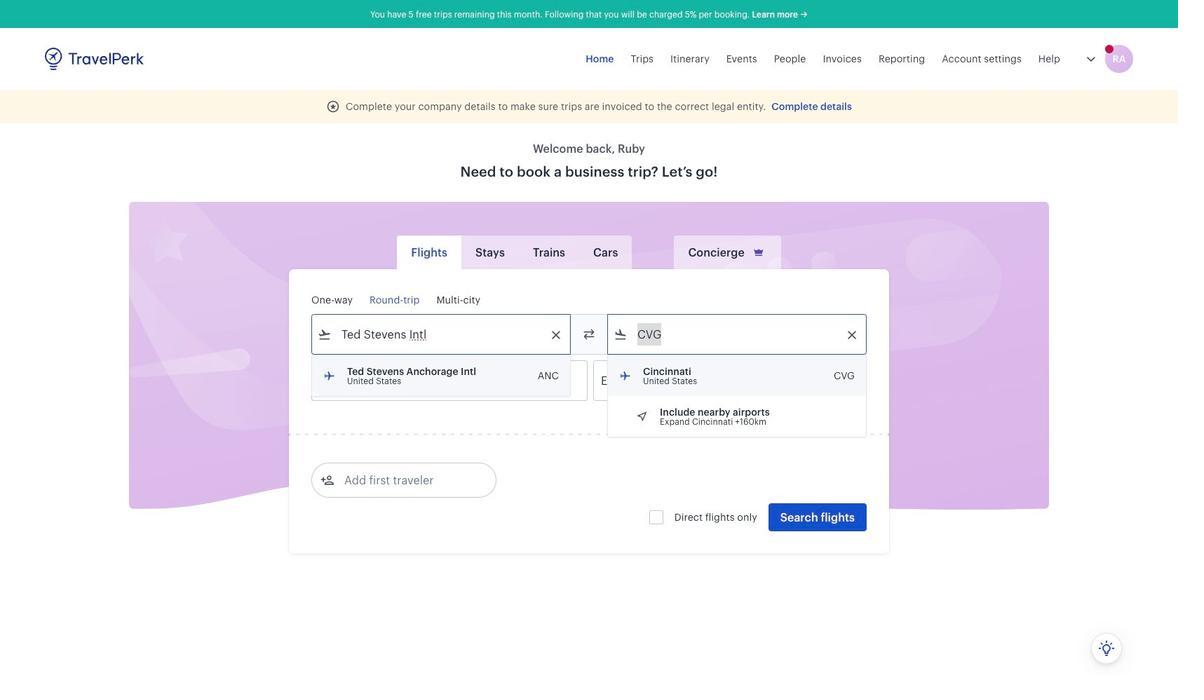Task type: locate. For each thing, give the bounding box(es) containing it.
Add first traveler search field
[[335, 469, 481, 492]]

From search field
[[332, 323, 552, 346]]



Task type: describe. For each thing, give the bounding box(es) containing it.
Depart text field
[[332, 361, 405, 401]]

To search field
[[628, 323, 848, 346]]

Return text field
[[415, 361, 488, 401]]



